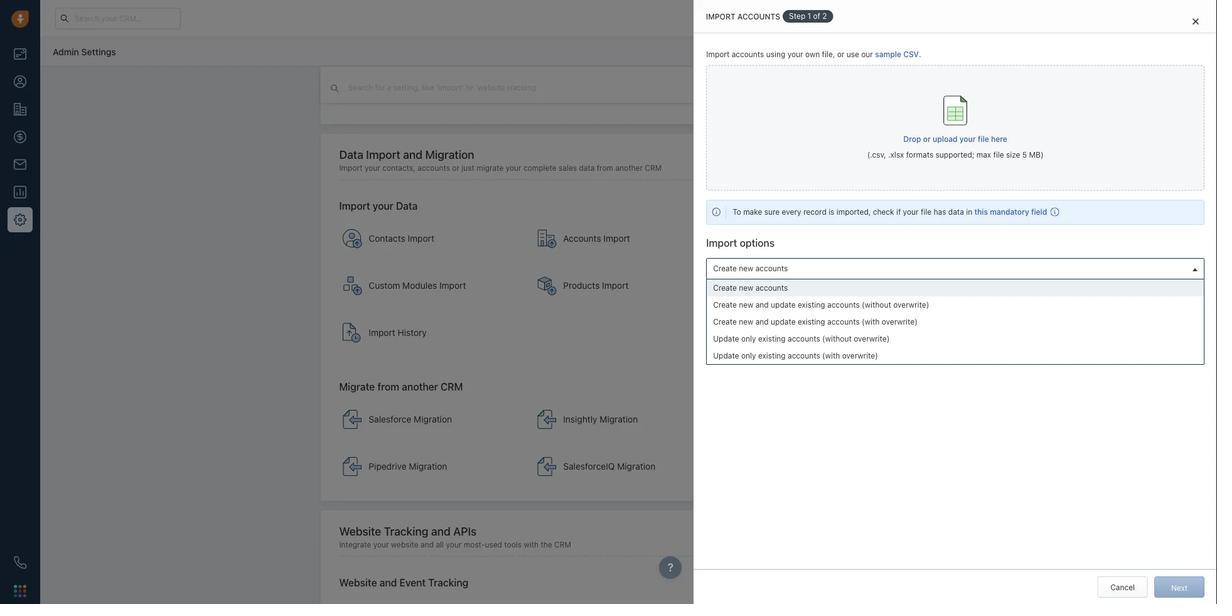 Task type: describe. For each thing, give the bounding box(es) containing it.
crm inside website tracking and apis integrate your website and all your most-used tools with the crm
[[554, 540, 571, 549]]

by
[[830, 288, 838, 297]]

freshsales id
[[876, 288, 925, 297]]

custom modules import
[[369, 281, 466, 291]]

use
[[847, 50, 859, 59]]

website for and
[[339, 577, 377, 589]]

gary
[[713, 328, 730, 337]]

migrate
[[339, 381, 375, 393]]

just
[[462, 164, 475, 173]]

create new accounts option
[[707, 279, 1204, 296]]

or inside button
[[923, 134, 931, 143]]

drop
[[904, 134, 921, 143]]

apis
[[453, 524, 477, 538]]

sales owner for unassigned accounts
[[707, 312, 842, 321]]

1 vertical spatial (without
[[823, 334, 852, 343]]

import your custom modules using csv or xlsx files (sample csv available) image
[[342, 276, 363, 296]]

max
[[977, 150, 991, 159]]

this
[[975, 208, 988, 216]]

overwrite) down gary orlando "button"
[[842, 351, 878, 360]]

salesforce
[[369, 414, 412, 425]]

sure
[[765, 208, 780, 216]]

gary orlando
[[713, 328, 761, 337]]

migration for pipedrive migration
[[409, 461, 447, 472]]

only for update only existing accounts (without overwrite)
[[741, 334, 756, 343]]

from inside data import and migration import your contacts, accounts or just migrate your complete sales data from another crm
[[597, 164, 613, 173]]

existing down update only existing accounts (without overwrite)
[[758, 351, 786, 360]]

accounts
[[563, 234, 601, 244]]

accounts inside data import and migration import your contacts, accounts or just migrate your complete sales data from another crm
[[418, 164, 450, 173]]

1 horizontal spatial (without
[[862, 300, 891, 309]]

import options dialog
[[694, 0, 1217, 604]]

accounts inside dropdown button
[[756, 264, 788, 273]]

accounts import
[[563, 234, 630, 244]]

file inside drop or upload your file here button
[[978, 134, 989, 143]]

5
[[1023, 150, 1027, 159]]

0 horizontal spatial another
[[402, 381, 438, 393]]

import your products using csv or xlsx files (sample csv available) image
[[537, 276, 557, 296]]

duplicates
[[742, 288, 778, 297]]

Search for a setting, like 'import' or 'website tracking' text field
[[347, 82, 586, 94]]

matching
[[840, 288, 873, 297]]

the
[[541, 540, 552, 549]]

close image
[[1193, 18, 1199, 25]]

drop or upload your file here button
[[904, 128, 1008, 150]]

.
[[919, 50, 921, 59]]

data inside data import and migration import your contacts, accounts or just migrate your complete sales data from another crm
[[579, 164, 595, 173]]

create new and update existing accounts (with overwrite)
[[713, 317, 918, 326]]

2
[[823, 12, 828, 20]]

2 horizontal spatial file
[[994, 150, 1004, 159]]

automatically
[[780, 288, 828, 297]]

create new and update existing accounts (without overwrite) option
[[707, 296, 1204, 313]]

0 vertical spatial or
[[837, 50, 845, 59]]

owner
[[728, 312, 751, 321]]

and for create new and update existing accounts (with overwrite)
[[756, 317, 769, 326]]

keep track of every import you've ever done, with record-level details image
[[342, 323, 363, 343]]

import history link
[[336, 311, 525, 355]]

new inside dropdown button
[[739, 264, 754, 273]]

update for update only existing accounts (with overwrite)
[[713, 351, 739, 360]]

data inside data import and migration import your contacts, accounts or just migrate your complete sales data from another crm
[[339, 148, 363, 161]]

products
[[563, 281, 600, 291]]

your
[[903, 208, 919, 216]]

update only existing accounts (without overwrite)
[[713, 334, 890, 343]]

migration for insightly migration
[[600, 414, 638, 425]]

create new and update existing accounts (without overwrite)
[[713, 300, 929, 309]]

contacts import
[[369, 234, 434, 244]]

tools
[[504, 540, 522, 549]]

freshworks switcher image
[[14, 585, 26, 597]]

and for create new and update existing accounts (without overwrite)
[[756, 300, 769, 309]]

announcements link
[[336, 68, 525, 112]]

if
[[897, 208, 901, 216]]

admin
[[53, 46, 79, 57]]

1 vertical spatial tracking
[[428, 577, 469, 589]]

new for the create new accounts option at the right
[[739, 283, 754, 292]]

1 vertical spatial crm
[[441, 381, 463, 393]]

overwrite) down freshsales id button
[[894, 300, 929, 309]]

unassigned
[[765, 312, 807, 321]]

accounts inside option
[[828, 317, 860, 326]]

history
[[398, 328, 427, 338]]

mandatory
[[990, 208, 1029, 216]]

size
[[1006, 150, 1021, 159]]

supported;
[[936, 150, 975, 159]]

own
[[806, 50, 820, 59]]

sales
[[707, 312, 726, 321]]

with
[[524, 540, 539, 549]]

options
[[740, 237, 775, 249]]

integrate
[[339, 540, 371, 549]]

website tracking and apis integrate your website and all your most-used tools with the crm
[[339, 524, 571, 549]]

migration for salesforce migration
[[414, 414, 452, 425]]

migrate from another crm
[[339, 381, 463, 393]]

imported,
[[837, 208, 871, 216]]

only for update only existing accounts (with overwrite)
[[741, 351, 756, 360]]

gary orlando button
[[707, 322, 946, 343]]

(.csv,
[[868, 150, 886, 159]]

your right migrate
[[506, 164, 522, 173]]

orlando
[[732, 328, 761, 337]]

create inside create new accounts dropdown button
[[713, 264, 737, 273]]

your up contacts
[[373, 200, 394, 212]]

complete
[[524, 164, 557, 173]]

salesforce migration
[[369, 414, 452, 425]]

this mandatory field link
[[975, 208, 1047, 216]]

modules
[[403, 281, 437, 291]]

1
[[808, 12, 812, 20]]

your left website
[[373, 540, 389, 549]]

(with inside option
[[823, 351, 840, 360]]

website for tracking
[[339, 524, 381, 538]]

migrate
[[477, 164, 504, 173]]

(with inside option
[[862, 317, 880, 326]]

using
[[766, 50, 786, 59]]

and for website tracking and apis integrate your website and all your most-used tools with the crm
[[431, 524, 451, 538]]

and left the all
[[421, 540, 434, 549]]

step 1 of 2
[[790, 12, 828, 20]]

or inside data import and migration import your contacts, accounts or just migrate your complete sales data from another crm
[[452, 164, 460, 173]]

your file has data in this mandatory field
[[903, 208, 1047, 216]]

create new and update existing accounts (with overwrite) option
[[707, 313, 1204, 330]]

custom
[[369, 281, 400, 291]]

Search your CRM... text field
[[55, 8, 181, 29]]

id
[[918, 288, 925, 297]]

all
[[436, 540, 444, 549]]

update for create new and update existing accounts (without overwrite)
[[771, 300, 796, 309]]

phone element
[[8, 550, 33, 575]]



Task type: vqa. For each thing, say whether or not it's contained in the screenshot.
3rd create from the top
yes



Task type: locate. For each thing, give the bounding box(es) containing it.
0 vertical spatial crm
[[645, 164, 662, 173]]

users import
[[758, 281, 810, 291]]

1 horizontal spatial another
[[616, 164, 643, 173]]

create new accounts button
[[707, 258, 1205, 279]]

0 vertical spatial create new accounts
[[713, 264, 788, 273]]

accounts
[[738, 12, 781, 21], [732, 50, 764, 59], [418, 164, 450, 173], [756, 264, 788, 273], [756, 283, 788, 292], [828, 300, 860, 309], [809, 312, 842, 321], [828, 317, 860, 326], [788, 334, 820, 343], [788, 351, 820, 360]]

tracking up website
[[384, 524, 429, 538]]

(with down matching
[[862, 317, 880, 326]]

0 vertical spatial tracking
[[384, 524, 429, 538]]

migration right insightly
[[600, 414, 638, 425]]

migration right the 'pipedrive'
[[409, 461, 447, 472]]

0 horizontal spatial data
[[339, 148, 363, 161]]

phone image
[[14, 556, 26, 569]]

update up unassigned
[[771, 300, 796, 309]]

products import
[[563, 281, 629, 291]]

announcements
[[369, 85, 435, 95]]

2 vertical spatial crm
[[554, 540, 571, 549]]

1 horizontal spatial (with
[[862, 317, 880, 326]]

website up integrate
[[339, 524, 381, 538]]

file,
[[822, 50, 835, 59]]

only inside update only existing accounts (without overwrite) option
[[741, 334, 756, 343]]

1 create new accounts from the top
[[713, 264, 788, 273]]

0 vertical spatial another
[[616, 164, 643, 173]]

overwrite) inside option
[[882, 317, 918, 326]]

sample csv link
[[875, 50, 919, 59]]

(without down create new and update existing accounts (with overwrite) at bottom
[[823, 334, 852, 343]]

2 horizontal spatial or
[[923, 134, 931, 143]]

migration for salesforceiq migration
[[617, 461, 656, 472]]

existing down automatically
[[798, 300, 825, 309]]

existing
[[798, 300, 825, 309], [798, 317, 825, 326], [758, 334, 786, 343], [758, 351, 786, 360]]

or left just
[[452, 164, 460, 173]]

another inside data import and migration import your contacts, accounts or just migrate your complete sales data from another crm
[[616, 164, 643, 173]]

tracking
[[384, 524, 429, 538], [428, 577, 469, 589]]

from right migrate
[[378, 381, 399, 393]]

salesforceiq migration
[[563, 461, 656, 472]]

create
[[713, 264, 737, 273], [713, 283, 737, 292], [713, 300, 737, 309], [713, 317, 737, 326]]

1 vertical spatial from
[[378, 381, 399, 393]]

migration right salesforce
[[414, 414, 452, 425]]

create inside the create new accounts option
[[713, 283, 737, 292]]

skip
[[724, 288, 739, 297]]

import your users using csv or xlsx files (sample csv available) image
[[732, 276, 752, 296]]

0 vertical spatial website
[[339, 524, 381, 538]]

0 horizontal spatial crm
[[441, 381, 463, 393]]

0 horizontal spatial or
[[452, 164, 460, 173]]

deals
[[758, 234, 781, 244]]

event
[[400, 577, 426, 589]]

drop or upload your file here
[[904, 134, 1008, 143]]

another
[[616, 164, 643, 173], [402, 381, 438, 393]]

make
[[743, 208, 762, 216]]

1 vertical spatial or
[[923, 134, 931, 143]]

record
[[804, 208, 827, 216]]

1 update from the top
[[713, 334, 739, 343]]

(with down gary orlando "button"
[[823, 351, 840, 360]]

data up contacts import
[[396, 200, 418, 212]]

1 vertical spatial (with
[[823, 351, 840, 360]]

3 create from the top
[[713, 300, 737, 309]]

existing down the create new and update existing accounts (without overwrite)
[[798, 317, 825, 326]]

2 new from the top
[[739, 283, 754, 292]]

new up import your users using csv or xlsx files (sample csv available) image
[[739, 264, 754, 273]]

1 new from the top
[[739, 264, 754, 273]]

or right drop
[[923, 134, 931, 143]]

new inside option
[[739, 317, 754, 326]]

insightly migration
[[563, 414, 638, 425]]

1 vertical spatial create new accounts
[[713, 283, 788, 292]]

list box containing create new accounts
[[707, 279, 1204, 364]]

create up import your users using csv or xlsx files (sample csv available) image
[[713, 264, 737, 273]]

step
[[790, 12, 806, 20]]

cancel
[[1111, 583, 1135, 591]]

new for create new and update existing accounts (without overwrite) option at the right
[[739, 300, 754, 309]]

overwrite) down freshsales id
[[882, 317, 918, 326]]

migration up just
[[425, 148, 474, 161]]

bring all your sales data from pipedrive using a zip file image
[[342, 457, 363, 477]]

1 website from the top
[[339, 524, 381, 538]]

new inside option
[[739, 283, 754, 292]]

import inside "link"
[[369, 328, 395, 338]]

csv
[[904, 50, 919, 59]]

0 vertical spatial file
[[978, 134, 989, 143]]

data left in
[[949, 208, 964, 216]]

1 horizontal spatial crm
[[554, 540, 571, 549]]

data
[[579, 164, 595, 173], [949, 208, 964, 216]]

and up orlando
[[756, 317, 769, 326]]

is
[[829, 208, 835, 216]]

admin settings
[[53, 46, 116, 57]]

create new accounts up import your users using csv or xlsx files (sample csv available) image
[[713, 264, 788, 273]]

import your deals using csv or xlsx files (sample csv available) image
[[732, 229, 752, 249]]

or left use
[[837, 50, 845, 59]]

new up owner
[[739, 300, 754, 309]]

your up (.csv, .xlsx formats supported; max file size 5 mb)
[[960, 134, 976, 143]]

only down for
[[741, 334, 756, 343]]

freshsales
[[876, 288, 916, 297]]

2 vertical spatial file
[[921, 208, 932, 216]]

import accounts using your own file, or use our sample csv .
[[707, 50, 921, 59]]

pipedrive
[[369, 461, 407, 472]]

2 website from the top
[[339, 577, 377, 589]]

2 update from the top
[[713, 351, 739, 360]]

0 vertical spatial (without
[[862, 300, 891, 309]]

3 new from the top
[[739, 300, 754, 309]]

and for data import and migration import your contacts, accounts or just migrate your complete sales data from another crm
[[403, 148, 423, 161]]

your right the all
[[446, 540, 462, 549]]

1 vertical spatial another
[[402, 381, 438, 393]]

import your data
[[339, 200, 418, 212]]

update
[[771, 300, 796, 309], [771, 317, 796, 326]]

update inside option
[[771, 317, 796, 326]]

and
[[403, 148, 423, 161], [756, 300, 769, 309], [756, 317, 769, 326], [431, 524, 451, 538], [421, 540, 434, 549], [380, 577, 397, 589]]

create down skip
[[713, 300, 737, 309]]

0 vertical spatial data
[[339, 148, 363, 161]]

0 vertical spatial (with
[[862, 317, 880, 326]]

every
[[782, 208, 802, 216]]

1 horizontal spatial file
[[978, 134, 989, 143]]

update for update only existing accounts (without overwrite)
[[713, 334, 739, 343]]

data up import your data
[[339, 148, 363, 161]]

share news with your team without stepping away from the crm image
[[342, 80, 363, 100]]

update inside option
[[771, 300, 796, 309]]

another up salesforce migration
[[402, 381, 438, 393]]

create for the create new accounts option at the right
[[713, 283, 737, 292]]

4 create from the top
[[713, 317, 737, 326]]

new left users
[[739, 283, 754, 292]]

list box
[[707, 279, 1204, 364]]

crm inside data import and migration import your contacts, accounts or just migrate your complete sales data from another crm
[[645, 164, 662, 173]]

update up update only existing accounts (without overwrite)
[[771, 317, 796, 326]]

import history
[[369, 328, 427, 338]]

0 horizontal spatial (with
[[823, 351, 840, 360]]

and up the all
[[431, 524, 451, 538]]

upload
[[933, 134, 958, 143]]

freshsales id button
[[873, 286, 937, 299]]

to make sure every record is imported, check if
[[733, 208, 901, 216]]

check
[[873, 208, 894, 216]]

migration right salesforceiq
[[617, 461, 656, 472]]

file left here
[[978, 134, 989, 143]]

and inside data import and migration import your contacts, accounts or just migrate your complete sales data from another crm
[[403, 148, 423, 161]]

0 vertical spatial data
[[579, 164, 595, 173]]

your
[[788, 50, 803, 59], [960, 134, 976, 143], [365, 164, 380, 173], [506, 164, 522, 173], [373, 200, 394, 212], [373, 540, 389, 549], [446, 540, 462, 549]]

and down duplicates
[[756, 300, 769, 309]]

data inside import options dialog
[[949, 208, 964, 216]]

create for create new and update existing accounts (without overwrite) option at the right
[[713, 300, 737, 309]]

1 horizontal spatial or
[[837, 50, 845, 59]]

(without
[[862, 300, 891, 309], [823, 334, 852, 343]]

existing down the sales owner for unassigned accounts
[[758, 334, 786, 343]]

most-
[[464, 540, 485, 549]]

cancel button
[[1098, 576, 1148, 598]]

tracking inside website tracking and apis integrate your website and all your most-used tools with the crm
[[384, 524, 429, 538]]

another right sales
[[616, 164, 643, 173]]

website and event tracking
[[339, 577, 469, 589]]

import
[[707, 12, 736, 21], [707, 50, 730, 59], [366, 148, 401, 161], [339, 164, 363, 173], [339, 200, 370, 212], [408, 234, 434, 244], [604, 234, 630, 244], [783, 234, 810, 244], [707, 237, 737, 249], [440, 281, 466, 291], [602, 281, 629, 291], [784, 281, 810, 291], [369, 328, 395, 338]]

from right sales
[[597, 164, 613, 173]]

(without down freshsales
[[862, 300, 891, 309]]

(.csv, .xlsx formats supported; max file size 5 mb)
[[868, 150, 1044, 159]]

0 horizontal spatial file
[[921, 208, 932, 216]]

migration inside data import and migration import your contacts, accounts or just migrate your complete sales data from another crm
[[425, 148, 474, 161]]

new inside option
[[739, 300, 754, 309]]

update
[[713, 334, 739, 343], [713, 351, 739, 360]]

import options
[[707, 237, 775, 249]]

and inside create new and update existing accounts (with overwrite) option
[[756, 317, 769, 326]]

bring all your sales data from salesforceiq using a zip file image
[[537, 457, 557, 477]]

2 update from the top
[[771, 317, 796, 326]]

import your accounts using csv or xlsx files (sample csv available) image
[[537, 229, 557, 249]]

your inside button
[[960, 134, 976, 143]]

(with
[[862, 317, 880, 326], [823, 351, 840, 360]]

1 vertical spatial update
[[771, 317, 796, 326]]

create up sales
[[713, 283, 737, 292]]

create inside create new and update existing accounts (with overwrite) option
[[713, 317, 737, 326]]

1 vertical spatial website
[[339, 577, 377, 589]]

1 only from the top
[[741, 334, 756, 343]]

1 vertical spatial data
[[949, 208, 964, 216]]

salesforceiq
[[563, 461, 615, 472]]

create inside create new and update existing accounts (without overwrite) option
[[713, 300, 737, 309]]

file left has
[[921, 208, 932, 216]]

formats
[[906, 150, 934, 159]]

update only existing accounts (without overwrite) option
[[707, 330, 1204, 347]]

2 vertical spatial or
[[452, 164, 460, 173]]

0 vertical spatial update
[[771, 300, 796, 309]]

our
[[862, 50, 873, 59]]

import your contacts using csv or xlsx files (sample csv available) image
[[342, 229, 363, 249]]

only down orlando
[[741, 351, 756, 360]]

create for create new and update existing accounts (with overwrite) option
[[713, 317, 737, 326]]

tracking right event
[[428, 577, 469, 589]]

used
[[485, 540, 502, 549]]

create new accounts up for
[[713, 283, 788, 292]]

only inside update only existing accounts (with overwrite) option
[[741, 351, 756, 360]]

list box inside import options dialog
[[707, 279, 1204, 364]]

1 horizontal spatial data
[[396, 200, 418, 212]]

1 vertical spatial only
[[741, 351, 756, 360]]

1 create from the top
[[713, 264, 737, 273]]

accounts inside option
[[756, 283, 788, 292]]

file left the size
[[994, 150, 1004, 159]]

2 horizontal spatial crm
[[645, 164, 662, 173]]

create new accounts inside option
[[713, 283, 788, 292]]

data right sales
[[579, 164, 595, 173]]

from
[[597, 164, 613, 173], [378, 381, 399, 393]]

0 vertical spatial from
[[597, 164, 613, 173]]

only
[[741, 334, 756, 343], [741, 351, 756, 360]]

bring all your sales data from insightly using a zip file image
[[537, 410, 557, 430]]

update down gary
[[713, 351, 739, 360]]

contacts
[[369, 234, 405, 244]]

1 vertical spatial update
[[713, 351, 739, 360]]

website
[[339, 524, 381, 538], [339, 577, 377, 589]]

new for create new and update existing accounts (with overwrite) option
[[739, 317, 754, 326]]

update for create new and update existing accounts (with overwrite)
[[771, 317, 796, 326]]

1 horizontal spatial data
[[949, 208, 964, 216]]

and inside create new and update existing accounts (without overwrite) option
[[756, 300, 769, 309]]

existing inside option
[[798, 317, 825, 326]]

4 new from the top
[[739, 317, 754, 326]]

website down integrate
[[339, 577, 377, 589]]

data import and migration import your contacts, accounts or just migrate your complete sales data from another crm
[[339, 148, 662, 173]]

users
[[758, 281, 781, 291]]

of
[[814, 12, 821, 20]]

settings
[[81, 46, 116, 57]]

1 vertical spatial data
[[396, 200, 418, 212]]

bring all your sales data from salesforce using a zip file image
[[342, 410, 363, 430]]

1 horizontal spatial from
[[597, 164, 613, 173]]

in
[[966, 208, 973, 216]]

here
[[991, 134, 1008, 143]]

0 horizontal spatial data
[[579, 164, 595, 173]]

create new accounts
[[713, 264, 788, 273], [713, 283, 788, 292]]

and up contacts, on the left top
[[403, 148, 423, 161]]

your left contacts, on the left top
[[365, 164, 380, 173]]

create up gary
[[713, 317, 737, 326]]

and left event
[[380, 577, 397, 589]]

1 vertical spatial file
[[994, 150, 1004, 159]]

2 only from the top
[[741, 351, 756, 360]]

0 vertical spatial only
[[741, 334, 756, 343]]

skip duplicates automatically by matching
[[724, 288, 873, 297]]

website inside website tracking and apis integrate your website and all your most-used tools with the crm
[[339, 524, 381, 538]]

create new accounts inside dropdown button
[[713, 264, 788, 273]]

mb)
[[1029, 150, 1044, 159]]

2 create from the top
[[713, 283, 737, 292]]

contacts,
[[383, 164, 416, 173]]

1 update from the top
[[771, 300, 796, 309]]

0 horizontal spatial from
[[378, 381, 399, 393]]

update down sales
[[713, 334, 739, 343]]

for
[[753, 312, 763, 321]]

2 create new accounts from the top
[[713, 283, 788, 292]]

0 vertical spatial update
[[713, 334, 739, 343]]

pipedrive migration
[[369, 461, 447, 472]]

overwrite) down matching
[[854, 334, 890, 343]]

update only existing accounts (with overwrite) option
[[707, 347, 1204, 364]]

0 horizontal spatial (without
[[823, 334, 852, 343]]

your left the own
[[788, 50, 803, 59]]

new up orlando
[[739, 317, 754, 326]]

has
[[934, 208, 946, 216]]

field
[[1032, 208, 1047, 216]]



